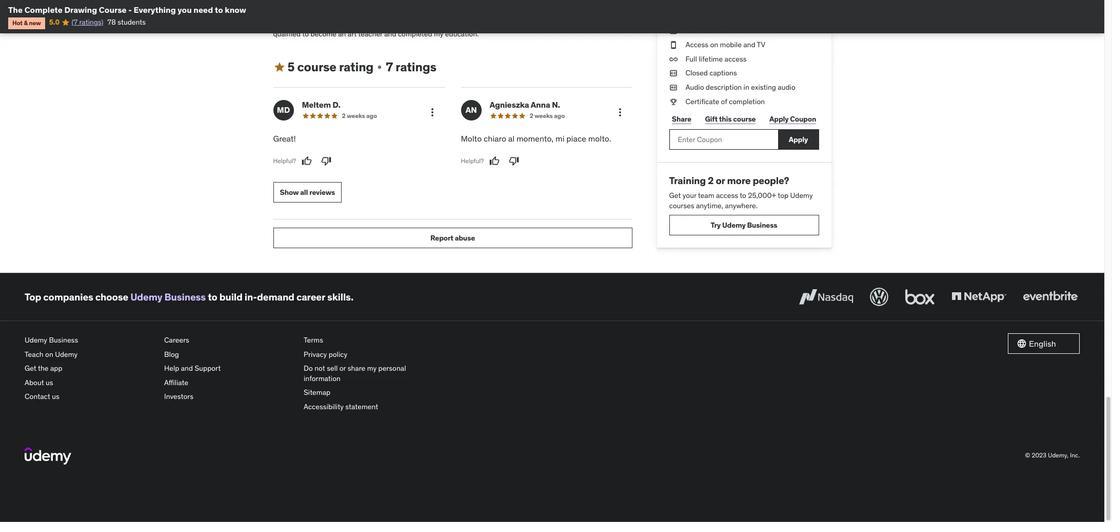 Task type: vqa. For each thing, say whether or not it's contained in the screenshot.
IT & Software to the top
no



Task type: describe. For each thing, give the bounding box(es) containing it.
careers blog help and support affiliate investors
[[164, 336, 221, 401]]

weeks for d.
[[347, 112, 365, 119]]

your
[[683, 191, 696, 200]]

volkswagen image
[[868, 286, 891, 308]]

meltem
[[302, 99, 331, 110]]

momento,
[[517, 133, 554, 143]]

drawing
[[64, 5, 97, 15]]

0 vertical spatial us
[[46, 378, 53, 387]]

additional actions for review by meltem d. image
[[426, 106, 438, 118]]

show
[[280, 188, 299, 197]]

top
[[778, 191, 789, 200]]

existing
[[751, 83, 776, 92]]

meltem d.
[[302, 99, 341, 110]]

terms privacy policy do not sell or share my personal information sitemap accessibility statement
[[304, 336, 406, 411]]

investors
[[164, 392, 193, 401]]

0 horizontal spatial course
[[297, 59, 336, 75]]

help and support link
[[164, 362, 295, 376]]

udemy up app
[[55, 350, 78, 359]]

affiliate link
[[164, 376, 295, 390]]

2 weeks ago for d.
[[342, 112, 377, 119]]

top
[[25, 291, 41, 303]]

xsmall image for closed
[[669, 68, 677, 78]]

d.
[[333, 99, 341, 110]]

teach on udemy link
[[25, 348, 156, 362]]

terms link
[[304, 334, 435, 348]]

eventbrite image
[[1021, 286, 1080, 308]]

accessibility
[[304, 402, 344, 411]]

an
[[466, 105, 477, 115]]

try udemy business
[[711, 220, 777, 230]]

0 vertical spatial udemy business link
[[130, 291, 206, 303]]

apply coupon button
[[767, 109, 819, 129]]

team
[[698, 191, 714, 200]]

Enter Coupon text field
[[669, 129, 778, 150]]

medium image
[[273, 61, 285, 74]]

apply coupon
[[770, 114, 816, 123]]

25,000+
[[748, 191, 776, 200]]

anna
[[531, 99, 550, 110]]

share
[[348, 364, 365, 373]]

or inside training 2 or more people? get your team access to 25,000+ top udemy courses anytime, anywhere.
[[716, 174, 725, 187]]

full
[[686, 54, 697, 63]]

of
[[721, 97, 727, 106]]

training 2 or more people? get your team access to 25,000+ top udemy courses anytime, anywhere.
[[669, 174, 813, 210]]

58 downloadable resources
[[686, 26, 774, 35]]

contact us link
[[25, 390, 156, 404]]

apply button
[[778, 129, 819, 150]]

mark review by meltem d. as helpful image
[[302, 156, 312, 166]]

ratings
[[396, 59, 437, 75]]

audio description in existing audio
[[686, 83, 796, 92]]

build
[[219, 291, 243, 303]]

my
[[367, 364, 377, 373]]

top companies choose udemy business to build in-demand career skills.
[[25, 291, 353, 303]]

weeks for anna
[[535, 112, 553, 119]]

this
[[719, 114, 732, 123]]

get for training
[[669, 191, 681, 200]]

to inside training 2 or more people? get your team access to 25,000+ top udemy courses anytime, anywhere.
[[740, 191, 746, 200]]

xsmall image left 7
[[376, 63, 384, 71]]

resources
[[742, 26, 774, 35]]

(7 ratings)
[[72, 18, 103, 27]]

udemy up teach
[[25, 336, 47, 345]]

app
[[50, 364, 62, 373]]

additional actions for review by agnieszka anna n. image
[[614, 106, 626, 118]]

&
[[24, 19, 28, 27]]

and for tv
[[743, 40, 755, 49]]

abuse
[[455, 233, 475, 242]]

5
[[288, 59, 295, 75]]

udemy,
[[1048, 452, 1069, 459]]

not
[[315, 364, 325, 373]]

1 vertical spatial udemy business link
[[25, 334, 156, 348]]

career
[[296, 291, 325, 303]]

show all reviews button
[[273, 182, 342, 203]]

mark review by meltem d. as unhelpful image
[[321, 156, 331, 166]]

get the app link
[[25, 362, 156, 376]]

course inside 'link'
[[733, 114, 756, 123]]

mobile
[[720, 40, 742, 49]]

careers
[[164, 336, 189, 345]]

nasdaq image
[[797, 286, 856, 308]]

anywhere.
[[725, 201, 758, 210]]

report
[[430, 233, 453, 242]]

everything
[[134, 5, 176, 15]]

affiliate
[[164, 378, 188, 387]]

2 for anna
[[530, 112, 533, 119]]

completion
[[729, 97, 765, 106]]

molto
[[461, 133, 482, 143]]

english button
[[1008, 334, 1080, 354]]

blog
[[164, 350, 179, 359]]

xsmall image for access
[[669, 40, 677, 50]]

1 horizontal spatial business
[[164, 291, 206, 303]]

gift this course
[[705, 114, 756, 123]]

xsmall image for audio
[[669, 83, 677, 93]]

tv
[[757, 40, 765, 49]]

about us link
[[25, 376, 156, 390]]

molto.
[[588, 133, 611, 143]]

© 2023 udemy, inc.
[[1025, 452, 1080, 459]]

inc.
[[1070, 452, 1080, 459]]

people?
[[753, 174, 789, 187]]

sitemap
[[304, 388, 330, 397]]

teach
[[25, 350, 43, 359]]

rating
[[339, 59, 374, 75]]

contact
[[25, 392, 50, 401]]

2 horizontal spatial business
[[747, 220, 777, 230]]

closed captions
[[686, 68, 737, 78]]

try
[[711, 220, 721, 230]]

2023
[[1032, 452, 1047, 459]]

share
[[672, 114, 691, 123]]

gift
[[705, 114, 718, 123]]

blog link
[[164, 348, 295, 362]]



Task type: locate. For each thing, give the bounding box(es) containing it.
1 2 weeks ago from the left
[[342, 112, 377, 119]]

to
[[215, 5, 223, 15], [740, 191, 746, 200], [208, 291, 217, 303]]

great!
[[273, 133, 296, 143]]

0 vertical spatial or
[[716, 174, 725, 187]]

xsmall image for full
[[669, 54, 677, 64]]

1 vertical spatial course
[[733, 114, 756, 123]]

1 horizontal spatial helpful?
[[461, 157, 484, 165]]

and right help
[[181, 364, 193, 373]]

5 course rating
[[288, 59, 374, 75]]

2 weeks ago
[[342, 112, 377, 119], [530, 112, 565, 119]]

us right about
[[46, 378, 53, 387]]

2 vertical spatial xsmall image
[[669, 97, 677, 107]]

on inside udemy business teach on udemy get the app about us contact us
[[45, 350, 53, 359]]

certificate
[[686, 97, 719, 106]]

1 horizontal spatial 2
[[530, 112, 533, 119]]

to right need
[[215, 5, 223, 15]]

share button
[[669, 109, 694, 129]]

78 students
[[108, 18, 146, 27]]

3 xsmall image from the top
[[669, 97, 677, 107]]

molto chiaro  al momento, mi piace molto.
[[461, 133, 611, 143]]

0 vertical spatial get
[[669, 191, 681, 200]]

0 vertical spatial business
[[747, 220, 777, 230]]

xsmall image for certificate
[[669, 97, 677, 107]]

7 ratings
[[386, 59, 437, 75]]

mark review by agnieszka anna n. as helpful image
[[489, 156, 500, 166]]

statement
[[345, 402, 378, 411]]

course down completion
[[733, 114, 756, 123]]

1 vertical spatial to
[[740, 191, 746, 200]]

access up anywhere.
[[716, 191, 738, 200]]

get for udemy
[[25, 364, 36, 373]]

0 horizontal spatial on
[[45, 350, 53, 359]]

get inside training 2 or more people? get your team access to 25,000+ top udemy courses anytime, anywhere.
[[669, 191, 681, 200]]

n.
[[552, 99, 560, 110]]

complete
[[24, 5, 63, 15]]

sitemap link
[[304, 386, 435, 400]]

demand
[[257, 291, 294, 303]]

0 horizontal spatial 2
[[342, 112, 346, 119]]

course right 5
[[297, 59, 336, 75]]

2
[[342, 112, 346, 119], [530, 112, 533, 119], [708, 174, 714, 187]]

about
[[25, 378, 44, 387]]

ratings)
[[79, 18, 103, 27]]

udemy right top
[[790, 191, 813, 200]]

1 vertical spatial business
[[164, 291, 206, 303]]

certificate of completion
[[686, 97, 765, 106]]

ago for meltem d.
[[366, 112, 377, 119]]

apply left coupon
[[770, 114, 789, 123]]

0 vertical spatial course
[[297, 59, 336, 75]]

or left the more
[[716, 174, 725, 187]]

get inside udemy business teach on udemy get the app about us contact us
[[25, 364, 36, 373]]

and
[[743, 40, 755, 49], [181, 364, 193, 373]]

choose
[[95, 291, 128, 303]]

udemy image
[[25, 447, 71, 465]]

weeks down anna
[[535, 112, 553, 119]]

1 vertical spatial us
[[52, 392, 59, 401]]

courses
[[669, 201, 694, 210]]

1 vertical spatial and
[[181, 364, 193, 373]]

ago down "n." on the top of page
[[554, 112, 565, 119]]

weeks down rating
[[347, 112, 365, 119]]

0 horizontal spatial and
[[181, 364, 193, 373]]

and left tv
[[743, 40, 755, 49]]

weeks
[[347, 112, 365, 119], [535, 112, 553, 119]]

xsmall image left 58
[[669, 26, 677, 36]]

ago down rating
[[366, 112, 377, 119]]

business down anywhere.
[[747, 220, 777, 230]]

0 horizontal spatial business
[[49, 336, 78, 345]]

access on mobile and tv
[[686, 40, 765, 49]]

xsmall image
[[669, 26, 677, 36], [669, 40, 677, 50], [376, 63, 384, 71], [669, 83, 677, 93]]

0 vertical spatial on
[[710, 40, 718, 49]]

get left the
[[25, 364, 36, 373]]

chiaro
[[484, 133, 506, 143]]

investors link
[[164, 390, 295, 404]]

help
[[164, 364, 179, 373]]

do
[[304, 364, 313, 373]]

xsmall image left audio
[[669, 83, 677, 93]]

information
[[304, 374, 341, 383]]

2 vertical spatial to
[[208, 291, 217, 303]]

english
[[1029, 339, 1056, 349]]

1 horizontal spatial or
[[716, 174, 725, 187]]

access down "mobile"
[[725, 54, 747, 63]]

0 horizontal spatial ago
[[366, 112, 377, 119]]

report abuse button
[[273, 228, 632, 248]]

0 vertical spatial and
[[743, 40, 755, 49]]

apply down coupon
[[789, 135, 808, 144]]

md
[[277, 105, 290, 115]]

xsmall image
[[669, 54, 677, 64], [669, 68, 677, 78], [669, 97, 677, 107]]

-
[[128, 5, 132, 15]]

course
[[99, 5, 127, 15]]

udemy right the try
[[722, 220, 746, 230]]

udemy inside try udemy business link
[[722, 220, 746, 230]]

1 horizontal spatial and
[[743, 40, 755, 49]]

need
[[194, 5, 213, 15]]

2 weeks ago for anna
[[530, 112, 565, 119]]

udemy inside training 2 or more people? get your team access to 25,000+ top udemy courses anytime, anywhere.
[[790, 191, 813, 200]]

2 down agnieszka anna n.
[[530, 112, 533, 119]]

or inside the terms privacy policy do not sell or share my personal information sitemap accessibility statement
[[339, 364, 346, 373]]

apply for apply
[[789, 135, 808, 144]]

2 vertical spatial business
[[49, 336, 78, 345]]

on up full lifetime access
[[710, 40, 718, 49]]

1 helpful? from the left
[[273, 157, 296, 165]]

0 vertical spatial xsmall image
[[669, 54, 677, 64]]

udemy right choose
[[130, 291, 162, 303]]

1 weeks from the left
[[347, 112, 365, 119]]

0 horizontal spatial helpful?
[[273, 157, 296, 165]]

2 down rating
[[342, 112, 346, 119]]

lifetime
[[699, 54, 723, 63]]

1 xsmall image from the top
[[669, 54, 677, 64]]

business up careers
[[164, 291, 206, 303]]

udemy business link up get the app link
[[25, 334, 156, 348]]

and for support
[[181, 364, 193, 373]]

to left build
[[208, 291, 217, 303]]

1 vertical spatial apply
[[789, 135, 808, 144]]

2 horizontal spatial 2
[[708, 174, 714, 187]]

skills.
[[327, 291, 353, 303]]

2 ago from the left
[[554, 112, 565, 119]]

sell
[[327, 364, 338, 373]]

2 2 weeks ago from the left
[[530, 112, 565, 119]]

box image
[[903, 286, 937, 308]]

course
[[297, 59, 336, 75], [733, 114, 756, 123]]

1 vertical spatial xsmall image
[[669, 68, 677, 78]]

1 vertical spatial get
[[25, 364, 36, 373]]

1 vertical spatial on
[[45, 350, 53, 359]]

xsmall image up share
[[669, 97, 677, 107]]

1 horizontal spatial 2 weeks ago
[[530, 112, 565, 119]]

ago
[[366, 112, 377, 119], [554, 112, 565, 119]]

helpful? left mark review by meltem d. as helpful icon
[[273, 157, 296, 165]]

mark review by agnieszka anna n. as unhelpful image
[[509, 156, 519, 166]]

0 horizontal spatial get
[[25, 364, 36, 373]]

1 vertical spatial access
[[716, 191, 738, 200]]

xsmall image left 'closed'
[[669, 68, 677, 78]]

and inside careers blog help and support affiliate investors
[[181, 364, 193, 373]]

in-
[[245, 291, 257, 303]]

ago for agnieszka anna n.
[[554, 112, 565, 119]]

1 horizontal spatial weeks
[[535, 112, 553, 119]]

downloadable
[[696, 26, 741, 35]]

small image
[[1017, 339, 1027, 349]]

0 vertical spatial to
[[215, 5, 223, 15]]

2 weeks ago down rating
[[342, 112, 377, 119]]

careers link
[[164, 334, 295, 348]]

access inside training 2 or more people? get your team access to 25,000+ top udemy courses anytime, anywhere.
[[716, 191, 738, 200]]

2 inside training 2 or more people? get your team access to 25,000+ top udemy courses anytime, anywhere.
[[708, 174, 714, 187]]

to up anywhere.
[[740, 191, 746, 200]]

2 helpful? from the left
[[461, 157, 484, 165]]

2 for d.
[[342, 112, 346, 119]]

piace
[[567, 133, 586, 143]]

in
[[744, 83, 749, 92]]

0 vertical spatial apply
[[770, 114, 789, 123]]

training
[[669, 174, 706, 187]]

2 xsmall image from the top
[[669, 68, 677, 78]]

access
[[686, 40, 709, 49]]

get up courses
[[669, 191, 681, 200]]

1 horizontal spatial get
[[669, 191, 681, 200]]

the
[[8, 5, 23, 15]]

1 horizontal spatial course
[[733, 114, 756, 123]]

business up app
[[49, 336, 78, 345]]

on right teach
[[45, 350, 53, 359]]

0 horizontal spatial 2 weeks ago
[[342, 112, 377, 119]]

78
[[108, 18, 116, 27]]

5.0
[[49, 18, 60, 27]]

netapp image
[[950, 286, 1009, 308]]

support
[[195, 364, 221, 373]]

agnieszka anna n.
[[490, 99, 560, 110]]

2 up team
[[708, 174, 714, 187]]

1 vertical spatial or
[[339, 364, 346, 373]]

1 horizontal spatial on
[[710, 40, 718, 49]]

business inside udemy business teach on udemy get the app about us contact us
[[49, 336, 78, 345]]

(7
[[72, 18, 78, 27]]

0 horizontal spatial or
[[339, 364, 346, 373]]

1 horizontal spatial ago
[[554, 112, 565, 119]]

privacy policy link
[[304, 348, 435, 362]]

helpful? for molto chiaro  al momento, mi piace molto.
[[461, 157, 484, 165]]

xsmall image left full
[[669, 54, 677, 64]]

helpful? left the mark review by agnieszka anna n. as helpful "image"
[[461, 157, 484, 165]]

xsmall image left access
[[669, 40, 677, 50]]

58
[[686, 26, 694, 35]]

hot
[[12, 19, 23, 27]]

do not sell or share my personal information button
[[304, 362, 435, 386]]

xsmall image for 58
[[669, 26, 677, 36]]

or right the sell on the left
[[339, 364, 346, 373]]

apply
[[770, 114, 789, 123], [789, 135, 808, 144]]

apply for apply coupon
[[770, 114, 789, 123]]

anytime,
[[696, 201, 723, 210]]

access
[[725, 54, 747, 63], [716, 191, 738, 200]]

2 weeks from the left
[[535, 112, 553, 119]]

policy
[[329, 350, 347, 359]]

all
[[300, 188, 308, 197]]

0 vertical spatial access
[[725, 54, 747, 63]]

us
[[46, 378, 53, 387], [52, 392, 59, 401]]

privacy
[[304, 350, 327, 359]]

try udemy business link
[[669, 215, 819, 236]]

0 horizontal spatial weeks
[[347, 112, 365, 119]]

audio
[[778, 83, 796, 92]]

helpful? for great!
[[273, 157, 296, 165]]

udemy business link up careers
[[130, 291, 206, 303]]

1 ago from the left
[[366, 112, 377, 119]]

agnieszka
[[490, 99, 529, 110]]

us right contact
[[52, 392, 59, 401]]

more
[[727, 174, 751, 187]]

closed
[[686, 68, 708, 78]]

2 weeks ago down anna
[[530, 112, 565, 119]]



